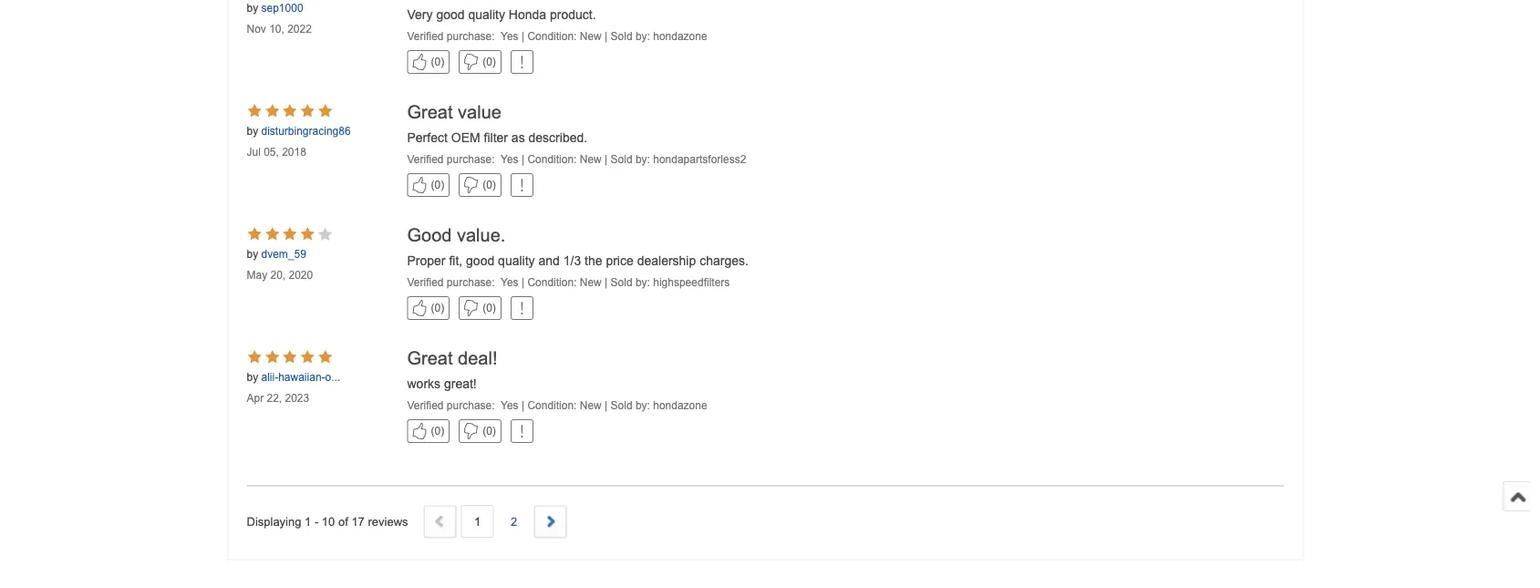 Task type: vqa. For each thing, say whether or not it's contained in the screenshot.
"new" in GREAT DEAL! WORKS GREAT! VERIFIED PURCHASE: YES | CONDITION: NEW | SOLD BY: HONDAZONE
yes



Task type: locate. For each thing, give the bounding box(es) containing it.
3 new from the top
[[580, 276, 602, 289]]

deal!
[[458, 348, 497, 369]]

0 vertical spatial great
[[407, 102, 453, 122]]

1 vertical spatial quality
[[498, 254, 535, 268]]

verified down the very
[[407, 30, 444, 42]]

0 horizontal spatial 1
[[305, 515, 311, 529]]

2 new from the top
[[580, 153, 602, 166]]

purchase: inside great deal! works great! verified purchase: yes | condition: new | sold by: hondazone
[[447, 400, 495, 412]]

by: inside the good value. proper fit, good quality and 1/3 the price dealership charges. verified purchase: yes | condition: new | sold by: highspeedfilters
[[636, 276, 650, 289]]

1 yes from the top
[[501, 30, 519, 42]]

reviews
[[368, 515, 408, 529]]

4 by: from the top
[[636, 400, 650, 412]]

1 verified from the top
[[407, 30, 444, 42]]

sep1000
[[261, 2, 303, 14]]

2020
[[289, 269, 313, 281]]

( left why is this review inappropriate? image
[[483, 56, 486, 68]]

and
[[538, 254, 560, 268]]

2 condition: from the top
[[527, 153, 577, 166]]

( 0 ) down deal! on the left bottom of page
[[483, 425, 496, 437]]

yes
[[501, 30, 519, 42], [501, 153, 519, 166], [501, 276, 519, 289], [501, 400, 519, 412]]

1 new from the top
[[580, 30, 602, 42]]

by left alii-
[[247, 371, 258, 384]]

0 up deal! on the left bottom of page
[[486, 302, 492, 314]]

verified inside the very good quality honda product. verified purchase: yes | condition: new | sold by: hondazone
[[407, 30, 444, 42]]

1 vertical spatial great
[[407, 348, 453, 369]]

why is this review inappropriate? image down great deal! works great! verified purchase: yes | condition: new | sold by: hondazone
[[521, 423, 523, 440]]

2018
[[282, 145, 306, 158]]

0 vertical spatial hondazone
[[653, 30, 707, 42]]

0 vertical spatial good
[[436, 8, 465, 22]]

by up the may
[[247, 248, 258, 260]]

( down proper
[[431, 302, 435, 314]]

5 stars image up alii-hawaiian-o... link
[[247, 350, 332, 366]]

hondazone
[[653, 30, 707, 42], [653, 400, 707, 412]]

great inside great value perfect oem filter as described. verified purchase: yes | condition: new | sold by: hondapartsforless2
[[407, 102, 453, 122]]

verified down proper
[[407, 276, 444, 289]]

condition: inside great value perfect oem filter as described. verified purchase: yes | condition: new | sold by: hondapartsforless2
[[527, 153, 577, 166]]

by
[[247, 2, 258, 14], [247, 125, 258, 137], [247, 248, 258, 260], [247, 371, 258, 384]]

1 why is this review inappropriate? image from the top
[[521, 177, 523, 193]]

value.
[[457, 225, 506, 245]]

0 vertical spatial quality
[[468, 8, 505, 22]]

verified inside great value perfect oem filter as described. verified purchase: yes | condition: new | sold by: hondapartsforless2
[[407, 153, 444, 166]]

( 0 ) down the very
[[431, 56, 444, 68]]

2 hondazone from the top
[[653, 400, 707, 412]]

3 purchase: from the top
[[447, 276, 495, 289]]

why is this review inappropriate? image for deal!
[[521, 423, 523, 440]]

5 stars image up disturbingracing86 at the top of page
[[247, 104, 332, 120]]

2 great from the top
[[407, 348, 453, 369]]

purchase: down oem at the top left of the page
[[447, 153, 495, 166]]

disturbingracing86 link
[[261, 125, 351, 138]]

sold inside great deal! works great! verified purchase: yes | condition: new | sold by: hondazone
[[611, 400, 632, 412]]

purchase:
[[447, 30, 495, 42], [447, 153, 495, 166], [447, 276, 495, 289], [447, 400, 495, 412]]

0 horizontal spatial good
[[436, 8, 465, 22]]

) down deal! on the left bottom of page
[[492, 425, 496, 437]]

1 horizontal spatial good
[[466, 254, 494, 268]]

great up perfect
[[407, 102, 453, 122]]

2 why is this review inappropriate? image from the top
[[521, 300, 523, 317]]

purchase: down fit,
[[447, 276, 495, 289]]

0 vertical spatial 5 stars image
[[247, 104, 332, 120]]

1 vertical spatial good
[[466, 254, 494, 268]]

3 why is this review inappropriate? image from the top
[[521, 423, 523, 440]]

1 hondazone from the top
[[653, 30, 707, 42]]

4 new from the top
[[580, 400, 602, 412]]

1 left -
[[305, 515, 311, 529]]

quality
[[468, 8, 505, 22], [498, 254, 535, 268]]

yes inside the very good quality honda product. verified purchase: yes | condition: new | sold by: hondazone
[[501, 30, 519, 42]]

sold
[[611, 30, 632, 42], [611, 153, 632, 166], [611, 276, 632, 289], [611, 400, 632, 412]]

why is this review inappropriate? image down the good value. proper fit, good quality and 1/3 the price dealership charges. verified purchase: yes | condition: new | sold by: highspeedfilters
[[521, 300, 523, 317]]

2 yes from the top
[[501, 153, 519, 166]]

sold inside the good value. proper fit, good quality and 1/3 the price dealership charges. verified purchase: yes | condition: new | sold by: highspeedfilters
[[611, 276, 632, 289]]

by for great value
[[247, 125, 258, 137]]

yes inside the good value. proper fit, good quality and 1/3 the price dealership charges. verified purchase: yes | condition: new | sold by: highspeedfilters
[[501, 276, 519, 289]]

verified down "works"
[[407, 400, 444, 412]]

1 horizontal spatial 1
[[474, 515, 481, 529]]

perfect
[[407, 131, 448, 145]]

4 purchase: from the top
[[447, 400, 495, 412]]

4 verified from the top
[[407, 400, 444, 412]]

1 sold from the top
[[611, 30, 632, 42]]

1 vertical spatial 5 stars image
[[247, 350, 332, 366]]

hondazone inside great deal! works great! verified purchase: yes | condition: new | sold by: hondazone
[[653, 400, 707, 412]]

sold inside great value perfect oem filter as described. verified purchase: yes | condition: new | sold by: hondapartsforless2
[[611, 153, 632, 166]]

(
[[431, 56, 435, 68], [483, 56, 486, 68], [431, 179, 435, 191], [483, 179, 486, 191], [431, 302, 435, 314], [483, 302, 486, 314], [431, 425, 435, 437], [483, 425, 486, 437]]

by for good value.
[[247, 248, 258, 260]]

5 stars image
[[247, 104, 332, 120], [247, 350, 332, 366]]

quality left honda
[[468, 8, 505, 22]]

new
[[580, 30, 602, 42], [580, 153, 602, 166], [580, 276, 602, 289], [580, 400, 602, 412]]

by inside by alii-hawaiian-o... apr 22, 2023
[[247, 371, 258, 384]]

1/3
[[563, 254, 581, 268]]

verified
[[407, 30, 444, 42], [407, 153, 444, 166], [407, 276, 444, 289], [407, 400, 444, 412]]

by:
[[636, 30, 650, 42], [636, 153, 650, 166], [636, 276, 650, 289], [636, 400, 650, 412]]

2 vertical spatial why is this review inappropriate? image
[[521, 423, 523, 440]]

2
[[511, 515, 517, 529]]

purchase: inside the good value. proper fit, good quality and 1/3 the price dealership charges. verified purchase: yes | condition: new | sold by: highspeedfilters
[[447, 276, 495, 289]]

by for great deal!
[[247, 371, 258, 384]]

5 stars image for great deal!
[[247, 350, 332, 366]]

2 1 from the left
[[474, 515, 481, 529]]

may
[[247, 269, 267, 281]]

2 by: from the top
[[636, 153, 650, 166]]

3 by from the top
[[247, 248, 258, 260]]

1 vertical spatial why is this review inappropriate? image
[[521, 300, 523, 317]]

great
[[407, 102, 453, 122], [407, 348, 453, 369]]

by sep1000 nov 10, 2022
[[247, 2, 312, 35]]

why is this review inappropriate? image down as
[[521, 177, 523, 193]]

new inside great value perfect oem filter as described. verified purchase: yes | condition: new | sold by: hondapartsforless2
[[580, 153, 602, 166]]

by up jul
[[247, 125, 258, 137]]

1 purchase: from the top
[[447, 30, 495, 42]]

yes inside great value perfect oem filter as described. verified purchase: yes | condition: new | sold by: hondapartsforless2
[[501, 153, 519, 166]]

0 vertical spatial why is this review inappropriate? image
[[521, 177, 523, 193]]

alii-
[[261, 371, 278, 384]]

by up nov
[[247, 2, 258, 14]]

4 sold from the top
[[611, 400, 632, 412]]

verified inside great deal! works great! verified purchase: yes | condition: new | sold by: hondazone
[[407, 400, 444, 412]]

new inside great deal! works great! verified purchase: yes | condition: new | sold by: hondazone
[[580, 400, 602, 412]]

purchase: down great!
[[447, 400, 495, 412]]

1 great from the top
[[407, 102, 453, 122]]

1 by: from the top
[[636, 30, 650, 42]]

hawaiian-
[[278, 371, 325, 384]]

displaying
[[247, 515, 301, 529]]

1 left 2
[[474, 515, 481, 529]]

good
[[436, 8, 465, 22], [466, 254, 494, 268]]

jul
[[247, 145, 261, 158]]

3 sold from the top
[[611, 276, 632, 289]]

verified down perfect
[[407, 153, 444, 166]]

navigation
[[247, 484, 1284, 541]]

) down perfect
[[441, 179, 444, 191]]

quality left and
[[498, 254, 535, 268]]

2 5 stars image from the top
[[247, 350, 332, 366]]

0 down perfect
[[435, 179, 441, 191]]

good
[[407, 225, 452, 245]]

0 down deal! on the left bottom of page
[[486, 425, 492, 437]]

( 0 ) down proper
[[431, 302, 444, 314]]

1 5 stars image from the top
[[247, 104, 332, 120]]

( 0 )
[[431, 56, 444, 68], [483, 56, 496, 68], [431, 179, 444, 191], [483, 179, 496, 191], [431, 302, 444, 314], [483, 302, 496, 314], [431, 425, 444, 437], [483, 425, 496, 437]]

nov
[[247, 22, 266, 35]]

1 link
[[461, 505, 494, 538]]

22,
[[267, 392, 282, 404]]

3 verified from the top
[[407, 276, 444, 289]]

good right the very
[[436, 8, 465, 22]]

( 0 ) down perfect
[[431, 179, 444, 191]]

) up deal! on the left bottom of page
[[492, 302, 496, 314]]

) left why is this review inappropriate? image
[[492, 56, 496, 68]]

1 condition: from the top
[[527, 30, 577, 42]]

good value. proper fit, good quality and 1/3 the price dealership charges. verified purchase: yes | condition: new | sold by: highspeedfilters
[[407, 225, 749, 289]]

why is this review inappropriate? image
[[521, 177, 523, 193], [521, 300, 523, 317], [521, 423, 523, 440]]

1
[[305, 515, 311, 529], [474, 515, 481, 529]]

4 condition: from the top
[[527, 400, 577, 412]]

2 sold from the top
[[611, 153, 632, 166]]

purchase: up value at top left
[[447, 30, 495, 42]]

4 by from the top
[[247, 371, 258, 384]]

3 by: from the top
[[636, 276, 650, 289]]

0 left why is this review inappropriate? image
[[486, 56, 492, 68]]

great up "works"
[[407, 348, 453, 369]]

3 yes from the top
[[501, 276, 519, 289]]

highspeedfilters
[[653, 276, 730, 289]]

0
[[435, 56, 441, 68], [486, 56, 492, 68], [435, 179, 441, 191], [486, 179, 492, 191], [435, 302, 441, 314], [486, 302, 492, 314], [435, 425, 441, 437], [486, 425, 492, 437]]

0 down proper
[[435, 302, 441, 314]]

the
[[585, 254, 602, 268]]

by inside 'by disturbingracing86 jul 05, 2018'
[[247, 125, 258, 137]]

0 up perfect
[[435, 56, 441, 68]]

by disturbingracing86 jul 05, 2018
[[247, 125, 351, 158]]

( down the very
[[431, 56, 435, 68]]

4 yes from the top
[[501, 400, 519, 412]]

good inside the very good quality honda product. verified purchase: yes | condition: new | sold by: hondazone
[[436, 8, 465, 22]]

disturbingracing86
[[261, 125, 351, 137]]

1 vertical spatial hondazone
[[653, 400, 707, 412]]

|
[[522, 30, 524, 42], [605, 30, 608, 42], [522, 153, 524, 166], [605, 153, 608, 166], [522, 276, 524, 289], [605, 276, 608, 289], [522, 400, 524, 412], [605, 400, 608, 412]]

1 by from the top
[[247, 2, 258, 14]]

05,
[[264, 145, 279, 158]]

great inside great deal! works great! verified purchase: yes | condition: new | sold by: hondazone
[[407, 348, 453, 369]]

)
[[441, 56, 444, 68], [492, 56, 496, 68], [441, 179, 444, 191], [492, 179, 496, 191], [441, 302, 444, 314], [492, 302, 496, 314], [441, 425, 444, 437], [492, 425, 496, 437]]

good inside the good value. proper fit, good quality and 1/3 the price dealership charges. verified purchase: yes | condition: new | sold by: highspeedfilters
[[466, 254, 494, 268]]

2 by from the top
[[247, 125, 258, 137]]

good right fit,
[[466, 254, 494, 268]]

sep1000 link
[[261, 2, 303, 14]]

3 condition: from the top
[[527, 276, 577, 289]]

condition:
[[527, 30, 577, 42], [527, 153, 577, 166], [527, 276, 577, 289], [527, 400, 577, 412]]

( down deal! on the left bottom of page
[[483, 425, 486, 437]]

2 verified from the top
[[407, 153, 444, 166]]

2 purchase: from the top
[[447, 153, 495, 166]]

condition: inside the good value. proper fit, good quality and 1/3 the price dealership charges. verified purchase: yes | condition: new | sold by: highspeedfilters
[[527, 276, 577, 289]]

by inside by dvem_59 may 20, 2020
[[247, 248, 258, 260]]

condition: inside great deal! works great! verified purchase: yes | condition: new | sold by: hondazone
[[527, 400, 577, 412]]

great value perfect oem filter as described. verified purchase: yes | condition: new | sold by: hondapartsforless2
[[407, 102, 746, 166]]



Task type: describe. For each thing, give the bounding box(es) containing it.
product.
[[550, 8, 596, 22]]

new inside the good value. proper fit, good quality and 1/3 the price dealership charges. verified purchase: yes | condition: new | sold by: highspeedfilters
[[580, 276, 602, 289]]

by alii-hawaiian-o... apr 22, 2023
[[247, 371, 340, 404]]

2023
[[285, 392, 309, 404]]

why is this review inappropriate? image
[[521, 54, 523, 70]]

honda
[[509, 8, 546, 22]]

) up perfect
[[441, 56, 444, 68]]

described.
[[528, 131, 587, 145]]

quality inside the good value. proper fit, good quality and 1/3 the price dealership charges. verified purchase: yes | condition: new | sold by: highspeedfilters
[[498, 254, 535, 268]]

( 0 ) up deal! on the left bottom of page
[[483, 302, 496, 314]]

alii-hawaiian-o... link
[[261, 371, 340, 384]]

5 stars image for great value
[[247, 104, 332, 120]]

oem
[[451, 131, 480, 145]]

value
[[458, 102, 501, 122]]

( 0 ) down filter
[[483, 179, 496, 191]]

( up deal! on the left bottom of page
[[483, 302, 486, 314]]

apr
[[247, 392, 264, 404]]

0 down "works"
[[435, 425, 441, 437]]

) down great!
[[441, 425, 444, 437]]

purchase: inside great value perfect oem filter as described. verified purchase: yes | condition: new | sold by: hondapartsforless2
[[447, 153, 495, 166]]

( 0 ) down "works"
[[431, 425, 444, 437]]

hondapartsforless2
[[653, 153, 746, 166]]

why is this review inappropriate? image for value
[[521, 177, 523, 193]]

purchase: inside the very good quality honda product. verified purchase: yes | condition: new | sold by: hondazone
[[447, 30, 495, 42]]

10
[[322, 515, 335, 529]]

why is this review inappropriate? image for value.
[[521, 300, 523, 317]]

( 0 ) left why is this review inappropriate? image
[[483, 56, 496, 68]]

by: inside great value perfect oem filter as described. verified purchase: yes | condition: new | sold by: hondapartsforless2
[[636, 153, 650, 166]]

by: inside great deal! works great! verified purchase: yes | condition: new | sold by: hondazone
[[636, 400, 650, 412]]

quality inside the very good quality honda product. verified purchase: yes | condition: new | sold by: hondazone
[[468, 8, 505, 22]]

0 down filter
[[486, 179, 492, 191]]

by dvem_59 may 20, 2020
[[247, 248, 313, 281]]

4 stars image
[[247, 227, 332, 243]]

10,
[[269, 22, 284, 35]]

navigation containing displaying 1 - 10 of 17 reviews
[[247, 484, 1284, 541]]

proper
[[407, 254, 445, 268]]

) down proper
[[441, 302, 444, 314]]

filter
[[484, 131, 508, 145]]

1 1 from the left
[[305, 515, 311, 529]]

-
[[315, 515, 318, 529]]

great for great deal!
[[407, 348, 453, 369]]

fit,
[[449, 254, 463, 268]]

2022
[[287, 22, 312, 35]]

dealership
[[637, 254, 696, 268]]

as
[[511, 131, 525, 145]]

works
[[407, 377, 441, 391]]

new inside the very good quality honda product. verified purchase: yes | condition: new | sold by: hondazone
[[580, 30, 602, 42]]

of
[[338, 515, 348, 529]]

) down filter
[[492, 179, 496, 191]]

price
[[606, 254, 634, 268]]

very good quality honda product. verified purchase: yes | condition: new | sold by: hondazone
[[407, 8, 707, 42]]

( down "works"
[[431, 425, 435, 437]]

20,
[[270, 269, 286, 281]]

great!
[[444, 377, 477, 391]]

17
[[351, 515, 365, 529]]

verified inside the good value. proper fit, good quality and 1/3 the price dealership charges. verified purchase: yes | condition: new | sold by: highspeedfilters
[[407, 276, 444, 289]]

condition: inside the very good quality honda product. verified purchase: yes | condition: new | sold by: hondazone
[[527, 30, 577, 42]]

( down filter
[[483, 179, 486, 191]]

dvem_59 link
[[261, 248, 306, 261]]

great for great value
[[407, 102, 453, 122]]

yes inside great deal! works great! verified purchase: yes | condition: new | sold by: hondazone
[[501, 400, 519, 412]]

( down perfect
[[431, 179, 435, 191]]

charges.
[[700, 254, 749, 268]]

o...
[[325, 371, 340, 384]]

by: inside the very good quality honda product. verified purchase: yes | condition: new | sold by: hondazone
[[636, 30, 650, 42]]

dvem_59
[[261, 248, 306, 260]]

great deal! works great! verified purchase: yes | condition: new | sold by: hondazone
[[407, 348, 707, 412]]

displaying 1 - 10 of 17 reviews
[[247, 515, 408, 529]]

by inside by sep1000 nov 10, 2022
[[247, 2, 258, 14]]

very
[[407, 8, 433, 22]]

sold inside the very good quality honda product. verified purchase: yes | condition: new | sold by: hondazone
[[611, 30, 632, 42]]

hondazone inside the very good quality honda product. verified purchase: yes | condition: new | sold by: hondazone
[[653, 30, 707, 42]]

2 link
[[497, 505, 530, 538]]



